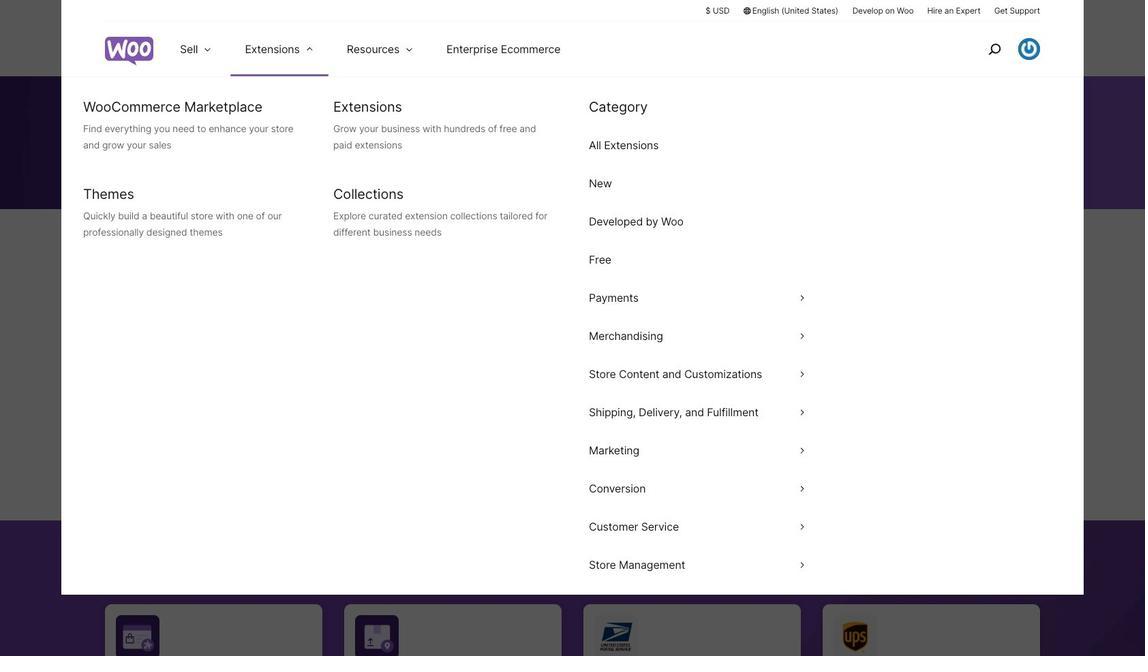 Task type: locate. For each thing, give the bounding box(es) containing it.
service navigation menu element
[[959, 27, 1040, 71]]

open account menu image
[[1019, 38, 1040, 60]]



Task type: vqa. For each thing, say whether or not it's contained in the screenshot.
THE SEE MORE link
no



Task type: describe. For each thing, give the bounding box(es) containing it.
search image
[[984, 38, 1006, 60]]



